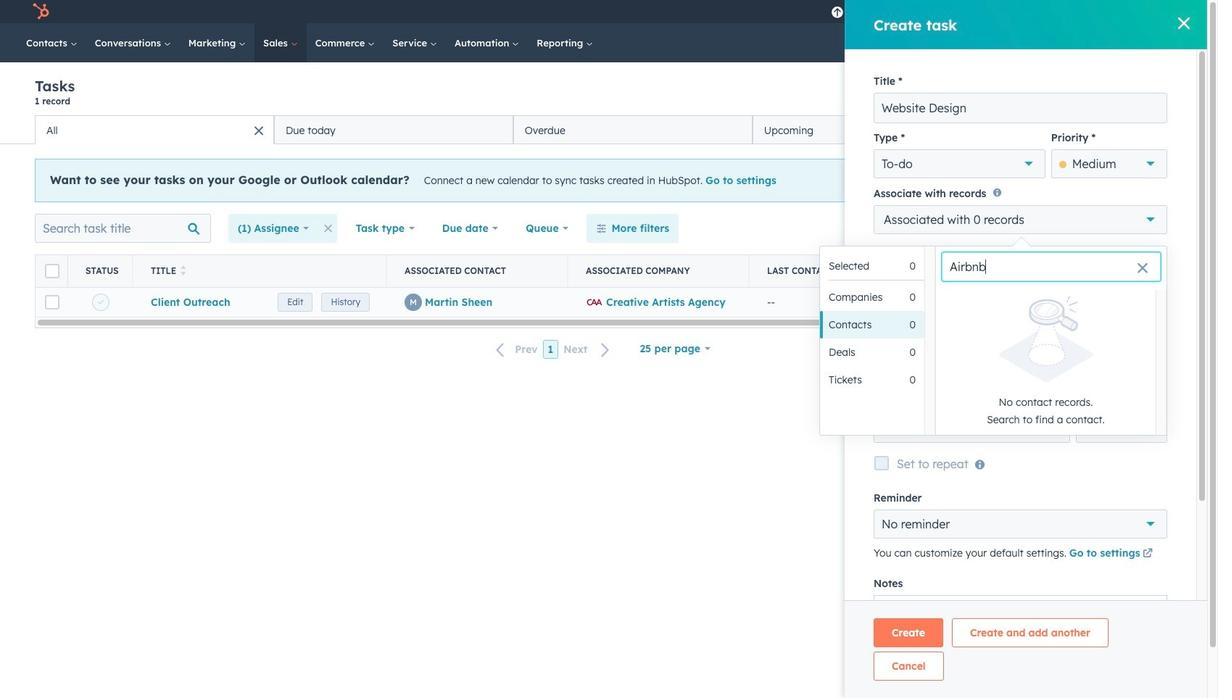 Task type: describe. For each thing, give the bounding box(es) containing it.
clear input image
[[1137, 263, 1149, 275]]

marketplaces image
[[930, 7, 943, 20]]

2 press to sort. element from the left
[[850, 265, 855, 277]]

Search task title search field
[[35, 214, 211, 243]]

task status: not completed image
[[98, 300, 104, 306]]

Search contacts search field
[[942, 252, 1161, 281]]

link opens in a new window image
[[1143, 546, 1153, 564]]

HH:MM text field
[[1076, 414, 1168, 443]]

1 press to sort. element from the left
[[181, 265, 186, 277]]

james peterson image
[[1039, 5, 1052, 18]]

1 horizontal spatial close image
[[1178, 17, 1190, 29]]

4 column header from the left
[[569, 255, 750, 287]]

close image inside alert
[[1146, 177, 1154, 186]]



Task type: locate. For each thing, give the bounding box(es) containing it.
press to sort. image for 1st press to sort. element from right
[[850, 265, 855, 276]]

pagination navigation
[[487, 340, 619, 359]]

2 press to sort. image from the left
[[850, 265, 855, 276]]

2 column header from the left
[[68, 255, 133, 287]]

1 vertical spatial alert
[[942, 296, 1150, 428]]

press to sort. image
[[181, 265, 186, 276], [850, 265, 855, 276]]

1 horizontal spatial press to sort. image
[[850, 265, 855, 276]]

0 horizontal spatial press to sort. element
[[181, 265, 186, 277]]

3 column header from the left
[[387, 255, 569, 287]]

1 vertical spatial close image
[[1146, 177, 1154, 186]]

Search HubSpot search field
[[1004, 30, 1157, 55]]

tab list
[[35, 115, 992, 144]]

0 vertical spatial close image
[[1178, 17, 1190, 29]]

1 horizontal spatial press to sort. element
[[850, 265, 855, 277]]

0 horizontal spatial press to sort. image
[[181, 265, 186, 276]]

0 vertical spatial alert
[[35, 159, 1173, 202]]

press to sort. element
[[181, 265, 186, 277], [850, 265, 855, 277]]

press to sort. image for 2nd press to sort. element from right
[[181, 265, 186, 276]]

column header
[[36, 255, 68, 287], [68, 255, 133, 287], [387, 255, 569, 287], [569, 255, 750, 287]]

1 press to sort. image from the left
[[181, 265, 186, 276]]

1 column header from the left
[[36, 255, 68, 287]]

banner
[[35, 77, 1173, 115]]

close image
[[1178, 17, 1190, 29], [1146, 177, 1154, 186]]

0 horizontal spatial close image
[[1146, 177, 1154, 186]]

link opens in a new window image
[[1143, 549, 1153, 560]]

alert
[[35, 159, 1173, 202], [942, 296, 1150, 428]]

None text field
[[874, 93, 1168, 123]]

menu
[[824, 0, 1190, 23]]



Task type: vqa. For each thing, say whether or not it's contained in the screenshot.
Column Header
yes



